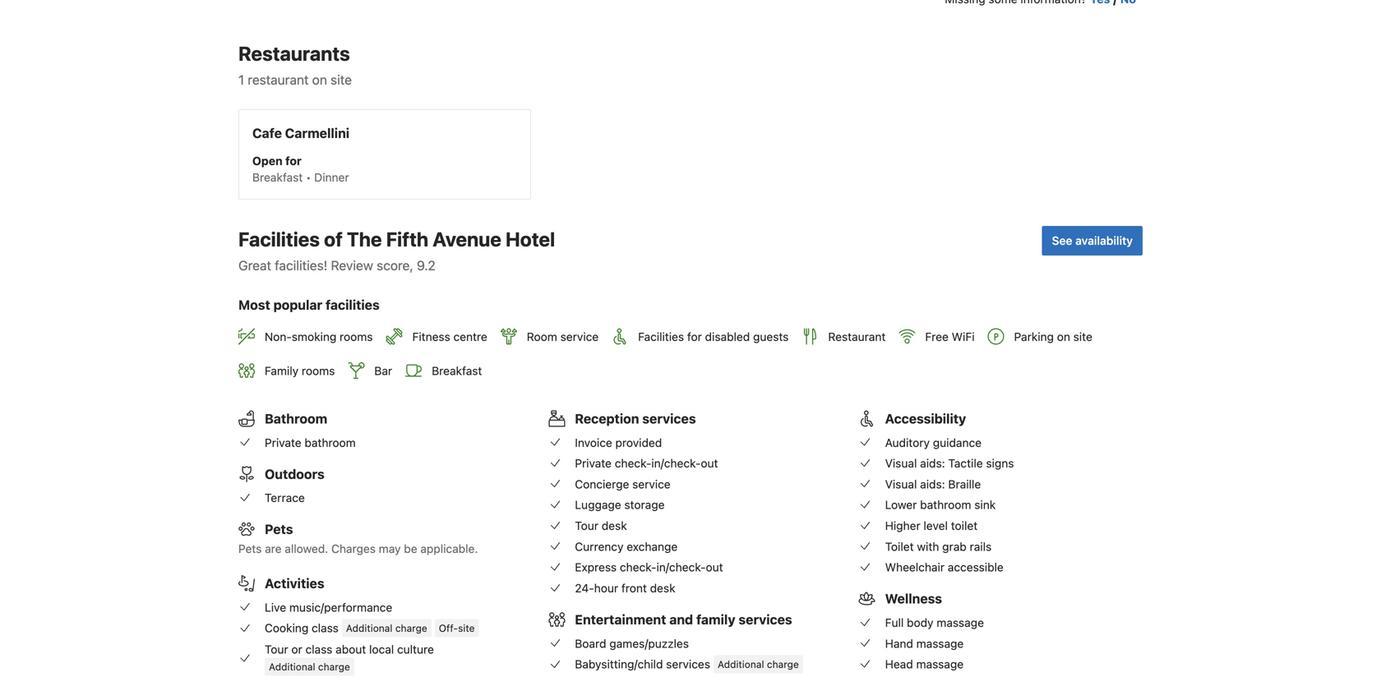 Task type: vqa. For each thing, say whether or not it's contained in the screenshot.
top the maid
no



Task type: locate. For each thing, give the bounding box(es) containing it.
2 vertical spatial massage
[[916, 658, 964, 671]]

bathroom down 'bathroom'
[[305, 436, 356, 450]]

1 vertical spatial check-
[[620, 561, 657, 574]]

on down "restaurants"
[[312, 72, 327, 87]]

concierge
[[575, 478, 629, 491]]

bathroom up level
[[920, 498, 972, 512]]

most
[[238, 297, 270, 313]]

service for room service
[[561, 330, 599, 344]]

entertainment
[[575, 612, 666, 628]]

pets left are
[[238, 542, 262, 556]]

1 visual from the top
[[885, 457, 917, 470]]

or
[[291, 643, 302, 657]]

charge inside the cooking class additional charge
[[395, 623, 427, 634]]

for inside open for breakfast • dinner
[[285, 154, 302, 168]]

bathroom
[[305, 436, 356, 450], [920, 498, 972, 512]]

1 vertical spatial massage
[[917, 637, 964, 651]]

0 horizontal spatial pets
[[238, 542, 262, 556]]

additional up local
[[346, 623, 393, 634]]

babysitting/child services additional charge
[[575, 658, 799, 671]]

games/puzzles
[[610, 637, 689, 651]]

1 vertical spatial aids:
[[920, 478, 945, 491]]

head massage
[[885, 658, 964, 671]]

services down games/puzzles
[[666, 658, 710, 671]]

class right or
[[306, 643, 333, 657]]

0 vertical spatial check-
[[615, 457, 652, 470]]

private
[[265, 436, 302, 450], [575, 457, 612, 470]]

rooms
[[340, 330, 373, 344], [302, 364, 335, 378]]

1 horizontal spatial service
[[632, 478, 671, 491]]

lower
[[885, 498, 917, 512]]

rooms down facilities
[[340, 330, 373, 344]]

1 vertical spatial pets
[[238, 542, 262, 556]]

massage for head massage
[[916, 658, 964, 671]]

facilities up "facilities!"
[[238, 228, 320, 251]]

1 vertical spatial service
[[632, 478, 671, 491]]

9.2
[[417, 258, 436, 273]]

2 vertical spatial site
[[458, 623, 475, 634]]

2 visual from the top
[[885, 478, 917, 491]]

1 vertical spatial facilities
[[638, 330, 684, 344]]

0 vertical spatial class
[[312, 622, 339, 635]]

class down 'live music/performance'
[[312, 622, 339, 635]]

visual down auditory
[[885, 457, 917, 470]]

0 horizontal spatial for
[[285, 154, 302, 168]]

0 vertical spatial bathroom
[[305, 436, 356, 450]]

grab
[[943, 540, 967, 554]]

allowed.
[[285, 542, 328, 556]]

charges
[[331, 542, 376, 556]]

1 horizontal spatial additional
[[346, 623, 393, 634]]

2 vertical spatial services
[[666, 658, 710, 671]]

bathroom for lower
[[920, 498, 972, 512]]

check-
[[615, 457, 652, 470], [620, 561, 657, 574]]

0 vertical spatial pets
[[265, 522, 293, 537]]

service down the 'private check-in/check-out'
[[632, 478, 671, 491]]

additional inside the cooking class additional charge
[[346, 623, 393, 634]]

2 aids: from the top
[[920, 478, 945, 491]]

0 horizontal spatial facilities
[[238, 228, 320, 251]]

service right room
[[561, 330, 599, 344]]

luggage storage
[[575, 498, 665, 512]]

bathroom for private
[[305, 436, 356, 450]]

bathroom
[[265, 411, 327, 427]]

centre
[[454, 330, 487, 344]]

1 horizontal spatial bathroom
[[920, 498, 972, 512]]

express check-in/check-out
[[575, 561, 723, 574]]

0 horizontal spatial desk
[[602, 519, 627, 533]]

0 vertical spatial for
[[285, 154, 302, 168]]

tour down the luggage
[[575, 519, 599, 533]]

1 horizontal spatial breakfast
[[432, 364, 482, 378]]

0 vertical spatial site
[[331, 72, 352, 87]]

1 horizontal spatial tour
[[575, 519, 599, 533]]

pets up are
[[265, 522, 293, 537]]

2 horizontal spatial site
[[1074, 330, 1093, 344]]

services up "provided"
[[642, 411, 696, 427]]

1 vertical spatial visual
[[885, 478, 917, 491]]

0 horizontal spatial service
[[561, 330, 599, 344]]

aids:
[[920, 457, 945, 470], [920, 478, 945, 491]]

additional inside babysitting/child services additional charge
[[718, 659, 764, 670]]

1 horizontal spatial private
[[575, 457, 612, 470]]

0 horizontal spatial additional
[[269, 662, 315, 673]]

open
[[252, 154, 283, 168]]

on inside restaurants 1 restaurant on site
[[312, 72, 327, 87]]

tour left or
[[265, 643, 288, 657]]

desk down express check-in/check-out in the bottom of the page
[[650, 582, 676, 595]]

0 vertical spatial services
[[642, 411, 696, 427]]

tactile
[[949, 457, 983, 470]]

breakfast down fitness centre
[[432, 364, 482, 378]]

visual up lower
[[885, 478, 917, 491]]

check- up front
[[620, 561, 657, 574]]

private down the invoice
[[575, 457, 612, 470]]

hotel
[[506, 228, 555, 251]]

1 vertical spatial private
[[575, 457, 612, 470]]

desk down 'luggage storage'
[[602, 519, 627, 533]]

head
[[885, 658, 913, 671]]

in/check- down exchange
[[657, 561, 706, 574]]

1 horizontal spatial desk
[[650, 582, 676, 595]]

currency exchange
[[575, 540, 678, 554]]

restaurant
[[248, 72, 309, 87]]

class
[[312, 622, 339, 635], [306, 643, 333, 657]]

for left 'disabled'
[[687, 330, 702, 344]]

in/check-
[[652, 457, 701, 470], [657, 561, 706, 574]]

0 horizontal spatial on
[[312, 72, 327, 87]]

1 vertical spatial site
[[1074, 330, 1093, 344]]

pets for pets are allowed. charges may be applicable.
[[238, 542, 262, 556]]

off-site
[[439, 623, 475, 634]]

1 vertical spatial rooms
[[302, 364, 335, 378]]

0 horizontal spatial charge
[[318, 662, 350, 673]]

rails
[[970, 540, 992, 554]]

1 horizontal spatial facilities
[[638, 330, 684, 344]]

0 vertical spatial in/check-
[[652, 457, 701, 470]]

0 vertical spatial on
[[312, 72, 327, 87]]

private for private bathroom
[[265, 436, 302, 450]]

1 aids: from the top
[[920, 457, 945, 470]]

rooms down non-smoking rooms
[[302, 364, 335, 378]]

private for private check-in/check-out
[[575, 457, 612, 470]]

full body massage
[[885, 616, 984, 630]]

reception
[[575, 411, 639, 427]]

massage down hand massage
[[916, 658, 964, 671]]

1 horizontal spatial on
[[1057, 330, 1071, 344]]

additional down or
[[269, 662, 315, 673]]

breakfast
[[252, 170, 303, 184], [432, 364, 482, 378]]

1 vertical spatial bathroom
[[920, 498, 972, 512]]

aids: up lower bathroom sink
[[920, 478, 945, 491]]

0 vertical spatial private
[[265, 436, 302, 450]]

auditory
[[885, 436, 930, 450]]

storage
[[625, 498, 665, 512]]

restaurants
[[238, 42, 350, 65]]

family
[[696, 612, 736, 628]]

facilities left 'disabled'
[[638, 330, 684, 344]]

1 vertical spatial in/check-
[[657, 561, 706, 574]]

24-
[[575, 582, 594, 595]]

sink
[[975, 498, 996, 512]]

0 vertical spatial tour
[[575, 519, 599, 533]]

aids: for tactile
[[920, 457, 945, 470]]

pets are allowed. charges may be applicable.
[[238, 542, 478, 556]]

breakfast down 'open' on the top of the page
[[252, 170, 303, 184]]

additional for class
[[346, 623, 393, 634]]

parking on site
[[1014, 330, 1093, 344]]

charge
[[395, 623, 427, 634], [767, 659, 799, 670], [318, 662, 350, 673]]

1 vertical spatial for
[[687, 330, 702, 344]]

0 vertical spatial facilities
[[238, 228, 320, 251]]

0 horizontal spatial site
[[331, 72, 352, 87]]

are
[[265, 542, 282, 556]]

site down "restaurants"
[[331, 72, 352, 87]]

0 horizontal spatial breakfast
[[252, 170, 303, 184]]

review
[[331, 258, 373, 273]]

charge inside babysitting/child services additional charge
[[767, 659, 799, 670]]

site right the parking
[[1074, 330, 1093, 344]]

0 horizontal spatial tour
[[265, 643, 288, 657]]

charge for class
[[395, 623, 427, 634]]

0 vertical spatial rooms
[[340, 330, 373, 344]]

for right 'open' on the top of the page
[[285, 154, 302, 168]]

lower bathroom sink
[[885, 498, 996, 512]]

on right the parking
[[1057, 330, 1071, 344]]

in/check- down "provided"
[[652, 457, 701, 470]]

facilities inside facilities of the fifth avenue hotel great facilities! review score, 9.2
[[238, 228, 320, 251]]

aids: up visual aids: braille
[[920, 457, 945, 470]]

check- for express
[[620, 561, 657, 574]]

1 horizontal spatial for
[[687, 330, 702, 344]]

massage down full body massage
[[917, 637, 964, 651]]

0 vertical spatial out
[[701, 457, 718, 470]]

in/check- for express check-in/check-out
[[657, 561, 706, 574]]

exchange
[[627, 540, 678, 554]]

services for reception services
[[642, 411, 696, 427]]

1 vertical spatial services
[[739, 612, 792, 628]]

tour desk
[[575, 519, 627, 533]]

1 vertical spatial class
[[306, 643, 333, 657]]

0 vertical spatial visual
[[885, 457, 917, 470]]

1 horizontal spatial charge
[[395, 623, 427, 634]]

0 vertical spatial service
[[561, 330, 599, 344]]

0 horizontal spatial rooms
[[302, 364, 335, 378]]

2 horizontal spatial additional
[[718, 659, 764, 670]]

private down 'bathroom'
[[265, 436, 302, 450]]

score,
[[377, 258, 413, 273]]

0 vertical spatial aids:
[[920, 457, 945, 470]]

open for breakfast • dinner
[[252, 154, 349, 184]]

fitness centre
[[412, 330, 487, 344]]

0 horizontal spatial private
[[265, 436, 302, 450]]

1 vertical spatial tour
[[265, 643, 288, 657]]

1 horizontal spatial pets
[[265, 522, 293, 537]]

0 horizontal spatial bathroom
[[305, 436, 356, 450]]

check- down "provided"
[[615, 457, 652, 470]]

1 vertical spatial out
[[706, 561, 723, 574]]

massage right body
[[937, 616, 984, 630]]

facilities
[[326, 297, 380, 313]]

1 horizontal spatial site
[[458, 623, 475, 634]]

culture
[[397, 643, 434, 657]]

tour for tour or class about local culture additional charge
[[265, 643, 288, 657]]

site down applicable.
[[458, 623, 475, 634]]

accessible
[[948, 561, 1004, 574]]

out for private check-in/check-out
[[701, 457, 718, 470]]

1
[[238, 72, 244, 87]]

0 vertical spatial breakfast
[[252, 170, 303, 184]]

front
[[622, 582, 647, 595]]

music/performance
[[289, 601, 392, 615]]

family rooms
[[265, 364, 335, 378]]

tour for tour desk
[[575, 519, 599, 533]]

tour inside tour or class about local culture additional charge
[[265, 643, 288, 657]]

2 horizontal spatial charge
[[767, 659, 799, 670]]

in/check- for private check-in/check-out
[[652, 457, 701, 470]]

free wifi
[[925, 330, 975, 344]]

dinner
[[314, 170, 349, 184]]

1 vertical spatial on
[[1057, 330, 1071, 344]]

services right 'family'
[[739, 612, 792, 628]]

additional down 'family'
[[718, 659, 764, 670]]

about
[[336, 643, 366, 657]]



Task type: describe. For each thing, give the bounding box(es) containing it.
parking
[[1014, 330, 1054, 344]]

cafe
[[252, 125, 282, 141]]

level
[[924, 519, 948, 533]]

invoice
[[575, 436, 612, 450]]

fifth
[[386, 228, 429, 251]]

higher
[[885, 519, 921, 533]]

full
[[885, 616, 904, 630]]

visual for visual aids: tactile signs
[[885, 457, 917, 470]]

provided
[[616, 436, 662, 450]]

express
[[575, 561, 617, 574]]

class inside tour or class about local culture additional charge
[[306, 643, 333, 657]]

free
[[925, 330, 949, 344]]

facilities for of
[[238, 228, 320, 251]]

availability
[[1076, 234, 1133, 247]]

body
[[907, 616, 934, 630]]

for for open
[[285, 154, 302, 168]]

see availability
[[1052, 234, 1133, 247]]

charge for services
[[767, 659, 799, 670]]

great
[[238, 258, 271, 273]]

accessibility
[[885, 411, 966, 427]]

charge inside tour or class about local culture additional charge
[[318, 662, 350, 673]]

wheelchair
[[885, 561, 945, 574]]

service for concierge service
[[632, 478, 671, 491]]

board games/puzzles
[[575, 637, 689, 651]]

cooking
[[265, 622, 309, 635]]

applicable.
[[421, 542, 478, 556]]

live
[[265, 601, 286, 615]]

toilet
[[951, 519, 978, 533]]

out for express check-in/check-out
[[706, 561, 723, 574]]

concierge service
[[575, 478, 671, 491]]

popular
[[274, 297, 323, 313]]

carmellini
[[285, 125, 350, 141]]

and
[[670, 612, 693, 628]]

off-
[[439, 623, 458, 634]]

check- for private
[[615, 457, 652, 470]]

facilities!
[[275, 258, 328, 273]]

services for babysitting/child services additional charge
[[666, 658, 710, 671]]

entertainment and family services
[[575, 612, 792, 628]]

fitness
[[412, 330, 450, 344]]

site inside restaurants 1 restaurant on site
[[331, 72, 352, 87]]

braille
[[949, 478, 981, 491]]

activities
[[265, 576, 324, 592]]

avenue
[[433, 228, 502, 251]]

cooking class additional charge
[[265, 622, 427, 635]]

pets for pets
[[265, 522, 293, 537]]

may
[[379, 542, 401, 556]]

visual aids: tactile signs
[[885, 457, 1014, 470]]

live music/performance
[[265, 601, 392, 615]]

1 vertical spatial desk
[[650, 582, 676, 595]]

toilet
[[885, 540, 914, 554]]

of
[[324, 228, 343, 251]]

wheelchair accessible
[[885, 561, 1004, 574]]

outdoors
[[265, 466, 325, 482]]

0 vertical spatial desk
[[602, 519, 627, 533]]

1 horizontal spatial rooms
[[340, 330, 373, 344]]

tour or class about local culture additional charge
[[265, 643, 434, 673]]

luggage
[[575, 498, 621, 512]]

visual aids: braille
[[885, 478, 981, 491]]

facilities for for
[[638, 330, 684, 344]]

1 vertical spatial breakfast
[[432, 364, 482, 378]]

visual for visual aids: braille
[[885, 478, 917, 491]]

the
[[347, 228, 382, 251]]

restaurants 1 restaurant on site
[[238, 42, 352, 87]]

•
[[306, 170, 311, 184]]

reception services
[[575, 411, 696, 427]]

higher level toilet
[[885, 519, 978, 533]]

room service
[[527, 330, 599, 344]]

board
[[575, 637, 606, 651]]

disabled
[[705, 330, 750, 344]]

facilities for disabled guests
[[638, 330, 789, 344]]

guidance
[[933, 436, 982, 450]]

invoice provided
[[575, 436, 662, 450]]

see availability button
[[1042, 226, 1143, 256]]

for for facilities
[[687, 330, 702, 344]]

massage for hand massage
[[917, 637, 964, 651]]

currency
[[575, 540, 624, 554]]

additional inside tour or class about local culture additional charge
[[269, 662, 315, 673]]

0 vertical spatial massage
[[937, 616, 984, 630]]

signs
[[986, 457, 1014, 470]]

breakfast inside open for breakfast • dinner
[[252, 170, 303, 184]]

family
[[265, 364, 299, 378]]

see
[[1052, 234, 1073, 247]]

24-hour front desk
[[575, 582, 676, 595]]

babysitting/child
[[575, 658, 663, 671]]

additional for services
[[718, 659, 764, 670]]

aids: for braille
[[920, 478, 945, 491]]

hand
[[885, 637, 914, 651]]

most popular facilities
[[238, 297, 380, 313]]

private check-in/check-out
[[575, 457, 718, 470]]

bar
[[374, 364, 392, 378]]

private bathroom
[[265, 436, 356, 450]]

auditory guidance
[[885, 436, 982, 450]]

be
[[404, 542, 417, 556]]

restaurant
[[828, 330, 886, 344]]



